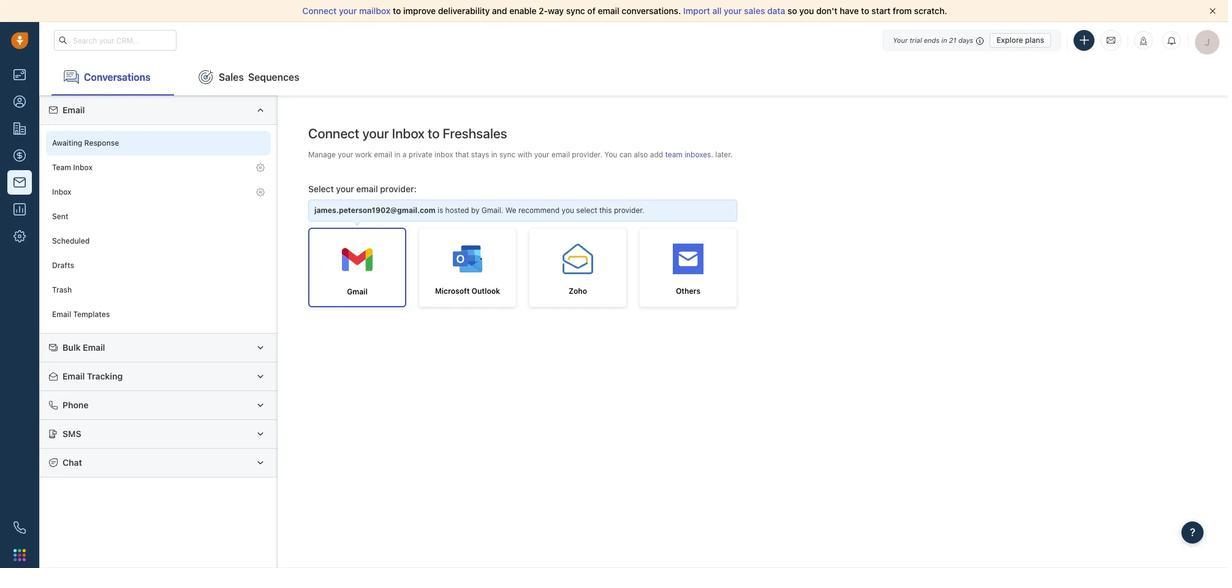 Task type: vqa. For each thing, say whether or not it's contained in the screenshot.
how
no



Task type: locate. For each thing, give the bounding box(es) containing it.
tab list
[[39, 59, 1228, 96]]

1 horizontal spatial in
[[491, 150, 498, 159]]

your
[[893, 36, 908, 44]]

provider. right the this
[[614, 206, 645, 215]]

with
[[518, 150, 532, 159]]

1 vertical spatial inbox
[[73, 163, 93, 172]]

gmail link
[[308, 228, 406, 308]]

inbox link
[[46, 180, 271, 205]]

to left start
[[861, 6, 870, 16]]

tab list containing conversations
[[39, 59, 1228, 96]]

0 horizontal spatial inbox
[[52, 188, 71, 197]]

email down "trash"
[[52, 310, 71, 320]]

sequences
[[248, 71, 300, 82]]

way
[[548, 6, 564, 16]]

provider.
[[572, 150, 603, 159], [614, 206, 645, 215]]

have
[[840, 6, 859, 16]]

awaiting response link
[[46, 131, 271, 156]]

to
[[393, 6, 401, 16], [861, 6, 870, 16], [428, 126, 440, 142]]

zoho
[[569, 287, 587, 296]]

sent
[[52, 212, 68, 222]]

sync
[[566, 6, 585, 16], [500, 150, 516, 159]]

email tracking
[[63, 371, 123, 382]]

connect left mailbox
[[302, 6, 337, 16]]

21
[[949, 36, 957, 44]]

0 vertical spatial provider.
[[572, 150, 603, 159]]

0 horizontal spatial in
[[394, 150, 401, 159]]

select
[[576, 206, 597, 215]]

email up james.peterson1902@gmail.com
[[356, 184, 378, 194]]

awaiting response
[[52, 139, 119, 148]]

in left a
[[394, 150, 401, 159]]

explore plans link
[[990, 33, 1051, 48]]

0 horizontal spatial to
[[393, 6, 401, 16]]

you
[[800, 6, 814, 16], [562, 206, 574, 215]]

james.peterson1902@gmail.com
[[314, 206, 436, 215]]

inbox right team
[[73, 163, 93, 172]]

connect your mailbox to improve deliverability and enable 2-way sync of email conversations. import all your sales data so you don't have to start from scratch.
[[302, 6, 947, 16]]

connect up "manage"
[[308, 126, 359, 142]]

your right all
[[724, 6, 742, 16]]

provider. left "you" in the top of the page
[[572, 150, 603, 159]]

later.
[[716, 150, 733, 159]]

trial
[[910, 36, 922, 44]]

1 horizontal spatial to
[[428, 126, 440, 142]]

connect for connect your mailbox to improve deliverability and enable 2-way sync of email conversations. import all your sales data so you don't have to start from scratch.
[[302, 6, 337, 16]]

email for email templates
[[52, 310, 71, 320]]

plans
[[1025, 35, 1045, 44]]

in left 21
[[942, 36, 947, 44]]

email right "bulk"
[[83, 343, 105, 353]]

0 vertical spatial connect
[[302, 6, 337, 16]]

1 vertical spatial connect
[[308, 126, 359, 142]]

email
[[63, 105, 85, 115], [52, 310, 71, 320], [83, 343, 105, 353], [63, 371, 85, 382]]

explore plans
[[997, 35, 1045, 44]]

email up phone
[[63, 371, 85, 382]]

email inside email templates link
[[52, 310, 71, 320]]

in
[[942, 36, 947, 44], [394, 150, 401, 159], [491, 150, 498, 159]]

email right with at the left of page
[[552, 150, 570, 159]]

deliverability
[[438, 6, 490, 16]]

others link
[[639, 228, 737, 308]]

this
[[599, 206, 612, 215]]

your left work
[[338, 150, 353, 159]]

email up awaiting
[[63, 105, 85, 115]]

we
[[506, 206, 517, 215]]

a
[[403, 150, 407, 159]]

you right so
[[800, 6, 814, 16]]

inbox up a
[[392, 126, 425, 142]]

1 horizontal spatial sync
[[566, 6, 585, 16]]

your up work
[[362, 126, 389, 142]]

in right the "stays"
[[491, 150, 498, 159]]

select
[[308, 184, 334, 194]]

1 horizontal spatial inbox
[[73, 163, 93, 172]]

by
[[471, 206, 480, 215]]

to right mailbox
[[393, 6, 401, 16]]

freshsales
[[443, 126, 507, 142]]

your left mailbox
[[339, 6, 357, 16]]

bulk
[[63, 343, 81, 353]]

your
[[339, 6, 357, 16], [724, 6, 742, 16], [362, 126, 389, 142], [338, 150, 353, 159], [534, 150, 550, 159], [336, 184, 354, 194]]

and
[[492, 6, 507, 16]]

0 vertical spatial inbox
[[392, 126, 425, 142]]

james.peterson1902@gmail.com is hosted by gmail. we recommend you select this provider.
[[314, 206, 645, 215]]

0 vertical spatial sync
[[566, 6, 585, 16]]

2 vertical spatial inbox
[[52, 188, 71, 197]]

outlook
[[472, 287, 500, 296]]

trash
[[52, 286, 72, 295]]

team
[[52, 163, 71, 172]]

send email image
[[1107, 35, 1116, 46]]

can
[[620, 150, 632, 159]]

1 vertical spatial you
[[562, 206, 574, 215]]

connect
[[302, 6, 337, 16], [308, 126, 359, 142]]

response
[[84, 139, 119, 148]]

1 vertical spatial sync
[[500, 150, 516, 159]]

sales
[[744, 6, 765, 16]]

inbox
[[435, 150, 453, 159]]

1 horizontal spatial provider.
[[614, 206, 645, 215]]

stays
[[471, 150, 489, 159]]

phone image
[[13, 522, 26, 535]]

add
[[650, 150, 663, 159]]

so
[[788, 6, 797, 16]]

import
[[683, 6, 710, 16]]

connect your mailbox link
[[302, 6, 393, 16]]

is
[[438, 206, 443, 215]]

select your email provider:
[[308, 184, 417, 194]]

your for manage your work email in a private inbox that stays in sync with your email provider. you can also add team inboxes. later.
[[338, 150, 353, 159]]

0 vertical spatial you
[[800, 6, 814, 16]]

sync left with at the left of page
[[500, 150, 516, 159]]

to up the inbox
[[428, 126, 440, 142]]

scheduled
[[52, 237, 90, 246]]

conversations link
[[51, 59, 174, 96]]

email
[[598, 6, 620, 16], [374, 150, 392, 159], [552, 150, 570, 159], [356, 184, 378, 194]]

mailbox
[[359, 6, 391, 16]]

your right select
[[336, 184, 354, 194]]

you left select
[[562, 206, 574, 215]]

1 vertical spatial provider.
[[614, 206, 645, 215]]

sync left of
[[566, 6, 585, 16]]

inbox down team
[[52, 188, 71, 197]]



Task type: describe. For each thing, give the bounding box(es) containing it.
enable
[[510, 6, 537, 16]]

work
[[355, 150, 372, 159]]

you
[[605, 150, 617, 159]]

team inbox
[[52, 163, 93, 172]]

don't
[[817, 6, 838, 16]]

connect your inbox to freshsales
[[308, 126, 507, 142]]

of
[[588, 6, 596, 16]]

zoho link
[[529, 228, 627, 308]]

close image
[[1210, 8, 1216, 14]]

conversations
[[84, 71, 151, 82]]

your right with at the left of page
[[534, 150, 550, 159]]

what's new image
[[1140, 37, 1148, 45]]

to for improve
[[393, 6, 401, 16]]

all
[[713, 6, 722, 16]]

conversations.
[[622, 6, 681, 16]]

manage
[[308, 150, 336, 159]]

phone
[[63, 400, 89, 411]]

explore
[[997, 35, 1023, 44]]

import all your sales data link
[[683, 6, 788, 16]]

data
[[767, 6, 785, 16]]

drafts link
[[46, 254, 271, 278]]

scheduled link
[[46, 229, 271, 254]]

0 horizontal spatial you
[[562, 206, 574, 215]]

your trial ends in 21 days
[[893, 36, 974, 44]]

email for email tracking
[[63, 371, 85, 382]]

2 horizontal spatial to
[[861, 6, 870, 16]]

team inbox link
[[46, 156, 271, 180]]

awaiting
[[52, 139, 82, 148]]

start
[[872, 6, 891, 16]]

microsoft outlook
[[435, 287, 500, 296]]

sms
[[63, 429, 81, 439]]

1 horizontal spatial you
[[800, 6, 814, 16]]

0 horizontal spatial provider.
[[572, 150, 603, 159]]

gmail
[[347, 288, 368, 297]]

days
[[959, 36, 974, 44]]

2 horizontal spatial in
[[942, 36, 947, 44]]

others
[[676, 287, 701, 296]]

provider:
[[380, 184, 417, 194]]

sales sequences
[[219, 71, 300, 82]]

microsoft outlook link
[[419, 228, 517, 308]]

Search your CRM... text field
[[54, 30, 177, 51]]

your for select your email provider:
[[336, 184, 354, 194]]

drafts
[[52, 261, 74, 271]]

templates
[[73, 310, 110, 320]]

gmail.
[[482, 206, 504, 215]]

your for connect your mailbox to improve deliverability and enable 2-way sync of email conversations. import all your sales data so you don't have to start from scratch.
[[339, 6, 357, 16]]

email templates
[[52, 310, 110, 320]]

2-
[[539, 6, 548, 16]]

scratch.
[[914, 6, 947, 16]]

freshworks switcher image
[[13, 550, 26, 562]]

bulk email
[[63, 343, 105, 353]]

sent link
[[46, 205, 271, 229]]

email right of
[[598, 6, 620, 16]]

chat
[[63, 458, 82, 468]]

your for connect your inbox to freshsales
[[362, 126, 389, 142]]

hosted
[[445, 206, 469, 215]]

connect for connect your inbox to freshsales
[[308, 126, 359, 142]]

sales sequences link
[[186, 59, 312, 96]]

recommend
[[519, 206, 560, 215]]

ends
[[924, 36, 940, 44]]

email templates link
[[46, 303, 271, 327]]

team inboxes. link
[[665, 150, 716, 159]]

inboxes.
[[685, 150, 713, 159]]

to for freshsales
[[428, 126, 440, 142]]

tracking
[[87, 371, 123, 382]]

trash link
[[46, 278, 271, 303]]

from
[[893, 6, 912, 16]]

email for email
[[63, 105, 85, 115]]

manage your work email in a private inbox that stays in sync with your email provider. you can also add team inboxes. later.
[[308, 150, 733, 159]]

improve
[[403, 6, 436, 16]]

that
[[455, 150, 469, 159]]

team
[[665, 150, 683, 159]]

also
[[634, 150, 648, 159]]

email right work
[[374, 150, 392, 159]]

0 horizontal spatial sync
[[500, 150, 516, 159]]

phone element
[[7, 516, 32, 541]]

2 horizontal spatial inbox
[[392, 126, 425, 142]]



